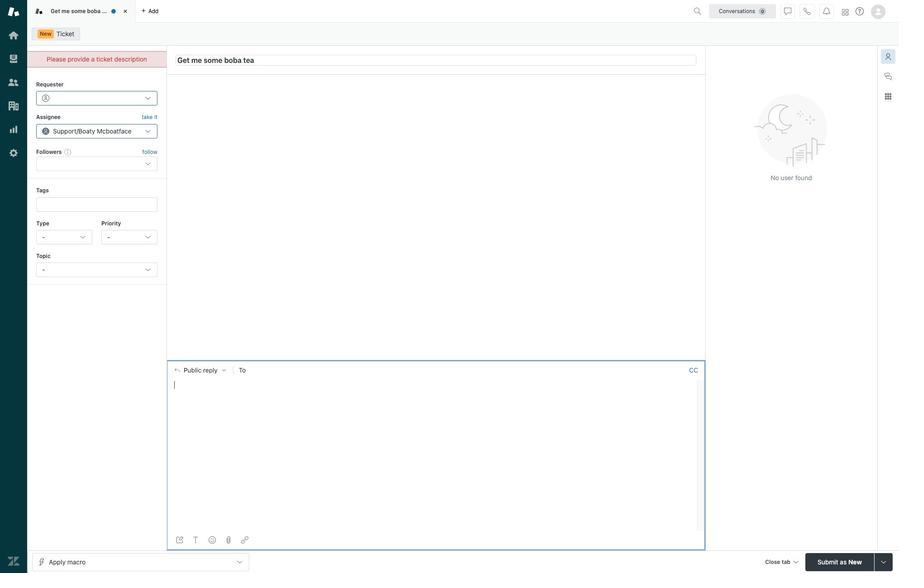 Task type: vqa. For each thing, say whether or not it's contained in the screenshot.
Customer context image
yes



Task type: describe. For each thing, give the bounding box(es) containing it.
notifications image
[[823, 7, 831, 15]]

button displays agent's chat status as invisible. image
[[784, 7, 792, 15]]

zendesk products image
[[842, 9, 849, 15]]

minimize composer image
[[432, 356, 440, 364]]

close image
[[121, 7, 130, 16]]

admin image
[[8, 147, 19, 159]]

add link (cmd k) image
[[241, 536, 248, 544]]

info on adding followers image
[[64, 148, 72, 156]]

main element
[[0, 0, 27, 573]]

reporting image
[[8, 124, 19, 135]]

get help image
[[856, 7, 864, 15]]

views image
[[8, 53, 19, 65]]

customer context image
[[885, 53, 892, 60]]

insert emojis image
[[209, 536, 216, 544]]



Task type: locate. For each thing, give the bounding box(es) containing it.
tab
[[27, 0, 136, 23]]

zendesk image
[[8, 555, 19, 567]]

format text image
[[192, 536, 200, 544]]

Subject field
[[176, 55, 697, 65]]

draft mode image
[[176, 536, 183, 544]]

add attachment image
[[225, 536, 232, 544]]

Public reply composer text field
[[171, 380, 695, 399]]

customers image
[[8, 76, 19, 88]]

zendesk support image
[[8, 6, 19, 18]]

organizations image
[[8, 100, 19, 112]]

tabs tab list
[[27, 0, 690, 23]]

secondary element
[[27, 25, 899, 43]]

apps image
[[885, 93, 892, 100]]

get started image
[[8, 29, 19, 41]]



